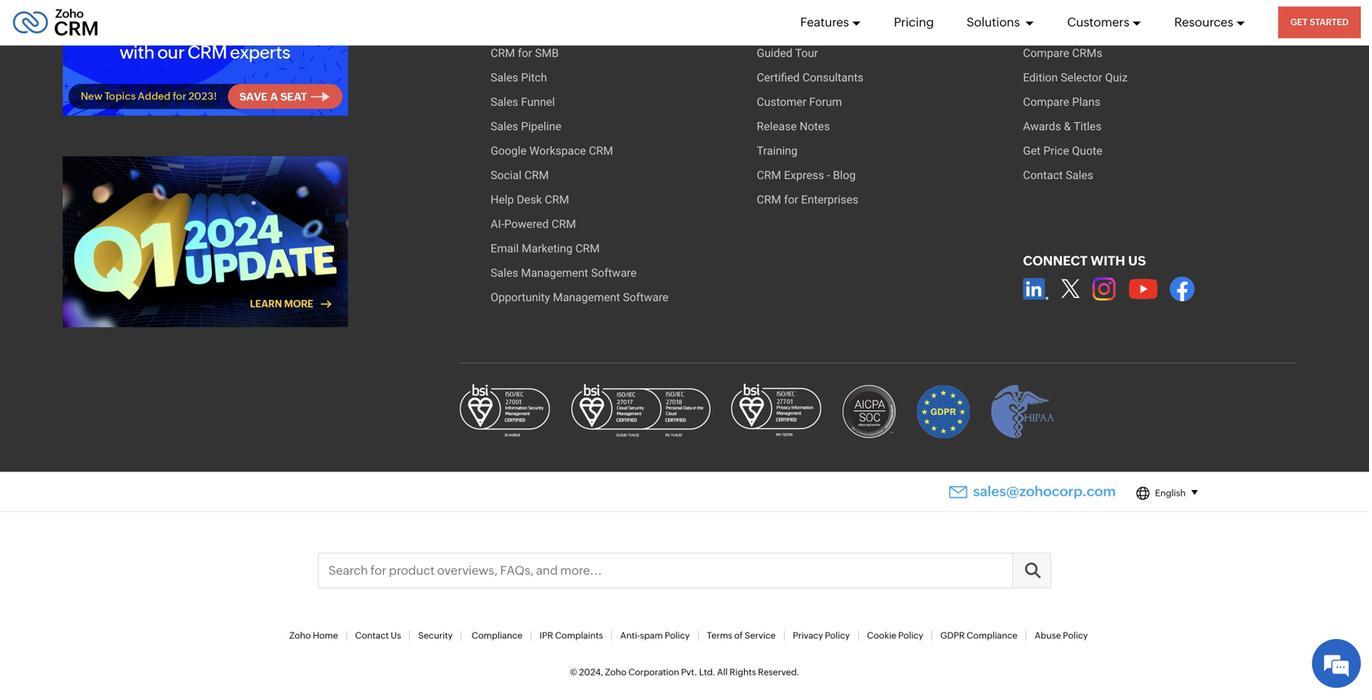 Task type: describe. For each thing, give the bounding box(es) containing it.
titles
[[1074, 120, 1102, 133]]

social
[[491, 169, 522, 182]]

resources
[[1174, 15, 1234, 29]]

home
[[313, 631, 338, 642]]

zoho crm logo image
[[12, 4, 99, 40]]

crm up marketing
[[552, 218, 576, 231]]

social crm link
[[491, 164, 549, 188]]

crm up the help desk crm
[[525, 169, 549, 182]]

software for sales management software
[[591, 267, 637, 280]]

center
[[783, 22, 817, 36]]

ai-powered crm
[[491, 218, 576, 231]]

marketing
[[522, 242, 573, 256]]

selector
[[1061, 71, 1102, 84]]

get started
[[1291, 17, 1349, 27]]

consultants
[[803, 71, 864, 84]]

compliance link
[[472, 631, 523, 642]]

ipr complaints link
[[540, 631, 603, 642]]

terms of service
[[707, 631, 776, 642]]

forum
[[809, 95, 842, 109]]

customer forum
[[757, 95, 842, 109]]

gdpr
[[941, 631, 965, 642]]

zoho home
[[289, 631, 338, 642]]

features
[[800, 15, 849, 29]]

abuse policy link
[[1035, 631, 1088, 642]]

sales pipeline
[[491, 120, 561, 133]]

enterprises
[[801, 193, 859, 207]]

gdpr compliance
[[941, 631, 1018, 642]]

get for get started
[[1291, 17, 1308, 27]]

sales for sales funnel
[[491, 95, 518, 109]]

customer
[[757, 95, 807, 109]]

crm up sales management software
[[576, 242, 600, 256]]

get for get price quote
[[1023, 144, 1041, 158]]

certified consultants
[[757, 71, 864, 84]]

help center link
[[757, 17, 817, 41]]

tour
[[795, 47, 818, 60]]

connect with us
[[1023, 254, 1146, 269]]

help desk crm link
[[491, 188, 569, 212]]

ipr
[[540, 631, 553, 642]]

privacy policy link
[[793, 631, 850, 642]]

edition selector quiz link
[[1023, 66, 1128, 90]]

privacy
[[793, 631, 823, 642]]

solutions link
[[967, 0, 1035, 45]]

customers
[[1067, 15, 1130, 29]]

anti-spam policy
[[620, 631, 690, 642]]

google workspace crm
[[491, 144, 613, 158]]

gdpr compliance link
[[941, 631, 1018, 642]]

edition selector quiz
[[1023, 71, 1128, 84]]

compare for compare plans
[[1023, 95, 1070, 109]]

with
[[1091, 254, 1126, 269]]

certified consultants link
[[757, 66, 864, 90]]

© 2024, zoho corporation pvt. ltd. all rights reserved.
[[570, 668, 799, 678]]

privacy policy
[[793, 631, 850, 642]]

get price quote
[[1023, 144, 1103, 158]]

terms of service link
[[707, 631, 776, 642]]

sales pitch
[[491, 71, 547, 84]]

contact us link
[[355, 631, 401, 642]]

certified
[[757, 71, 800, 84]]

crm up sales pitch at the top left of page
[[491, 47, 515, 60]]

customer forum link
[[757, 90, 842, 115]]

sales funnel
[[491, 95, 555, 109]]

terms
[[707, 631, 733, 642]]

management for opportunity
[[553, 291, 620, 305]]

compare plans
[[1023, 95, 1101, 109]]

ltd.
[[699, 668, 715, 678]]

sales pipeline link
[[491, 115, 561, 139]]

features link
[[800, 0, 861, 45]]

all
[[717, 668, 728, 678]]

1 policy from the left
[[665, 631, 690, 642]]

release notes
[[757, 120, 830, 133]]

connect
[[1023, 254, 1088, 269]]

social crm
[[491, 169, 549, 182]]

price
[[1044, 144, 1069, 158]]

pipeline
[[521, 120, 561, 133]]

solutions
[[967, 15, 1023, 29]]

desk
[[517, 193, 542, 207]]

sales management software
[[491, 267, 637, 280]]

policy for abuse policy
[[1063, 631, 1088, 642]]

opportunity management software link
[[491, 286, 669, 310]]

zoho crm live webinars 2023 footer image
[[63, 0, 348, 116]]

compare plans link
[[1023, 90, 1101, 115]]

guided tour
[[757, 47, 818, 60]]

compare crms
[[1023, 47, 1103, 60]]

get started link
[[1278, 7, 1361, 38]]

crm inside 'link'
[[757, 193, 781, 207]]

awards & titles link
[[1023, 115, 1102, 139]]

contact for contact us
[[355, 631, 389, 642]]

release
[[757, 120, 797, 133]]

opportunity management software
[[491, 291, 669, 305]]



Task type: locate. For each thing, give the bounding box(es) containing it.
ai-
[[491, 218, 504, 231]]

help center
[[757, 22, 817, 36]]

google workspace crm link
[[491, 139, 613, 164]]

help for help center
[[757, 22, 780, 36]]

sales for sales pipeline
[[491, 120, 518, 133]]

get left price
[[1023, 144, 1041, 158]]

crms
[[1072, 47, 1103, 60]]

guided
[[757, 47, 793, 60]]

sales down the email
[[491, 267, 518, 280]]

sales down "quote"
[[1066, 169, 1094, 182]]

sales for sales management software
[[491, 267, 518, 280]]

crm down crm express - blog link
[[757, 193, 781, 207]]

crm for enterprises link
[[757, 188, 859, 212]]

anti-spam policy link
[[620, 631, 690, 642]]

compare crms link
[[1023, 41, 1103, 66]]

sales
[[491, 71, 518, 84], [491, 95, 518, 109], [491, 120, 518, 133], [1066, 169, 1094, 182], [491, 267, 518, 280]]

awards
[[1023, 120, 1061, 133]]

contact for contact sales
[[1023, 169, 1063, 182]]

0 vertical spatial software
[[591, 267, 637, 280]]

software
[[591, 267, 637, 280], [623, 291, 669, 305]]

english
[[1155, 489, 1186, 499]]

compliance left ipr
[[472, 631, 523, 642]]

-
[[827, 169, 830, 182]]

0 vertical spatial get
[[1291, 17, 1308, 27]]

contact
[[1023, 169, 1063, 182], [355, 631, 389, 642]]

contact down price
[[1023, 169, 1063, 182]]

crm right 'desk'
[[545, 193, 569, 207]]

contact sales link
[[1023, 164, 1094, 188]]

1 vertical spatial zoho
[[605, 668, 627, 678]]

1 vertical spatial contact
[[355, 631, 389, 642]]

1 vertical spatial help
[[491, 193, 514, 207]]

policy right abuse
[[1063, 631, 1088, 642]]

whats new in zoho crm 2023 image
[[63, 157, 348, 328]]

quiz
[[1105, 71, 1128, 84]]

1 horizontal spatial contact
[[1023, 169, 1063, 182]]

zoho left home in the left bottom of the page
[[289, 631, 311, 642]]

compare up edition
[[1023, 47, 1070, 60]]

get price quote link
[[1023, 139, 1103, 164]]

help up guided
[[757, 22, 780, 36]]

sales for sales pitch
[[491, 71, 518, 84]]

2 compare from the top
[[1023, 95, 1070, 109]]

policy right cookie
[[898, 631, 923, 642]]

for inside 'link'
[[784, 193, 799, 207]]

1 vertical spatial get
[[1023, 144, 1041, 158]]

contact sales
[[1023, 169, 1094, 182]]

0 vertical spatial help
[[757, 22, 780, 36]]

crm right workspace
[[589, 144, 613, 158]]

1 horizontal spatial us
[[1128, 254, 1146, 269]]

awards & titles
[[1023, 120, 1102, 133]]

0 horizontal spatial contact
[[355, 631, 389, 642]]

1 vertical spatial management
[[553, 291, 620, 305]]

0 horizontal spatial for
[[518, 47, 532, 60]]

pricing link
[[894, 0, 934, 45]]

workspace
[[530, 144, 586, 158]]

funnel
[[521, 95, 555, 109]]

1 vertical spatial us
[[391, 631, 401, 642]]

anti-
[[620, 631, 640, 642]]

express
[[784, 169, 824, 182]]

management inside sales management software link
[[521, 267, 588, 280]]

notes
[[800, 120, 830, 133]]

sales inside 'link'
[[491, 71, 518, 84]]

reserved.
[[758, 668, 799, 678]]

ipr complaints
[[540, 631, 603, 642]]

integrations
[[1023, 22, 1084, 36]]

training link
[[757, 139, 798, 164]]

1 vertical spatial compare
[[1023, 95, 1070, 109]]

1 horizontal spatial get
[[1291, 17, 1308, 27]]

for left smb
[[518, 47, 532, 60]]

for down express
[[784, 193, 799, 207]]

sales funnel link
[[491, 90, 555, 115]]

policy for privacy policy
[[825, 631, 850, 642]]

software for opportunity management software
[[623, 291, 669, 305]]

complaints
[[555, 631, 603, 642]]

help for help desk crm
[[491, 193, 514, 207]]

corporation
[[628, 668, 679, 678]]

Search for product overviews, FAQs, and more... text field
[[319, 554, 1051, 588]]

1 compliance from the left
[[472, 631, 523, 642]]

started
[[1310, 17, 1349, 27]]

blog
[[833, 169, 856, 182]]

spam
[[640, 631, 663, 642]]

email
[[491, 242, 519, 256]]

0 vertical spatial compare
[[1023, 47, 1070, 60]]

compare
[[1023, 47, 1070, 60], [1023, 95, 1070, 109]]

crm down training link
[[757, 169, 781, 182]]

service
[[745, 631, 776, 642]]

0 vertical spatial for
[[518, 47, 532, 60]]

security
[[418, 631, 453, 642]]

sales@zohocorp.com link
[[949, 484, 1116, 500]]

compliance right gdpr
[[967, 631, 1018, 642]]

0 horizontal spatial get
[[1023, 144, 1041, 158]]

cookie policy
[[867, 631, 923, 642]]

plans
[[1072, 95, 1101, 109]]

of
[[734, 631, 743, 642]]

cookie
[[867, 631, 897, 642]]

0 horizontal spatial us
[[391, 631, 401, 642]]

crm for smb link
[[491, 41, 559, 66]]

1 horizontal spatial compliance
[[967, 631, 1018, 642]]

help desk crm
[[491, 193, 569, 207]]

get left started
[[1291, 17, 1308, 27]]

zoho right 2024,
[[605, 668, 627, 678]]

sales down sales pitch 'link'
[[491, 95, 518, 109]]

google
[[491, 144, 527, 158]]

2 compliance from the left
[[967, 631, 1018, 642]]

email marketing crm link
[[491, 237, 600, 261]]

release notes link
[[757, 115, 830, 139]]

management down sales management software link
[[553, 291, 620, 305]]

compare up awards
[[1023, 95, 1070, 109]]

crm for enterprises
[[757, 193, 859, 207]]

©
[[570, 668, 577, 678]]

0 horizontal spatial help
[[491, 193, 514, 207]]

1 horizontal spatial help
[[757, 22, 780, 36]]

for for enterprises
[[784, 193, 799, 207]]

0 vertical spatial contact
[[1023, 169, 1063, 182]]

policy right the spam
[[665, 631, 690, 642]]

sales left pitch
[[491, 71, 518, 84]]

pvt.
[[681, 668, 697, 678]]

compare for compare crms
[[1023, 47, 1070, 60]]

edition
[[1023, 71, 1058, 84]]

management for sales
[[521, 267, 588, 280]]

0 horizontal spatial zoho
[[289, 631, 311, 642]]

1 horizontal spatial for
[[784, 193, 799, 207]]

software inside "link"
[[623, 291, 669, 305]]

help
[[757, 22, 780, 36], [491, 193, 514, 207]]

policy right privacy
[[825, 631, 850, 642]]

crm express - blog link
[[757, 164, 856, 188]]

us left security
[[391, 631, 401, 642]]

0 horizontal spatial compliance
[[472, 631, 523, 642]]

contact us
[[355, 631, 401, 642]]

&
[[1064, 120, 1071, 133]]

compliance
[[472, 631, 523, 642], [967, 631, 1018, 642]]

1 compare from the top
[[1023, 47, 1070, 60]]

for for smb
[[518, 47, 532, 60]]

crm
[[491, 47, 515, 60], [589, 144, 613, 158], [525, 169, 549, 182], [757, 169, 781, 182], [545, 193, 569, 207], [757, 193, 781, 207], [552, 218, 576, 231], [576, 242, 600, 256]]

policy for cookie policy
[[898, 631, 923, 642]]

0 vertical spatial us
[[1128, 254, 1146, 269]]

smb
[[535, 47, 559, 60]]

0 vertical spatial zoho
[[289, 631, 311, 642]]

zoho
[[289, 631, 311, 642], [605, 668, 627, 678]]

crm express - blog
[[757, 169, 856, 182]]

contact right home in the left bottom of the page
[[355, 631, 389, 642]]

2024,
[[579, 668, 603, 678]]

0 vertical spatial management
[[521, 267, 588, 280]]

us right with
[[1128, 254, 1146, 269]]

2 policy from the left
[[825, 631, 850, 642]]

management down marketing
[[521, 267, 588, 280]]

management inside opportunity management software "link"
[[553, 291, 620, 305]]

1 horizontal spatial zoho
[[605, 668, 627, 678]]

policy
[[665, 631, 690, 642], [825, 631, 850, 642], [898, 631, 923, 642], [1063, 631, 1088, 642]]

help down social on the top of the page
[[491, 193, 514, 207]]

crm for smb
[[491, 47, 559, 60]]

quote
[[1072, 144, 1103, 158]]

4 policy from the left
[[1063, 631, 1088, 642]]

sales up the google
[[491, 120, 518, 133]]

1 vertical spatial for
[[784, 193, 799, 207]]

3 policy from the left
[[898, 631, 923, 642]]

pricing
[[894, 15, 934, 29]]

1 vertical spatial software
[[623, 291, 669, 305]]



Task type: vqa. For each thing, say whether or not it's contained in the screenshot.
CRM for SMB
yes



